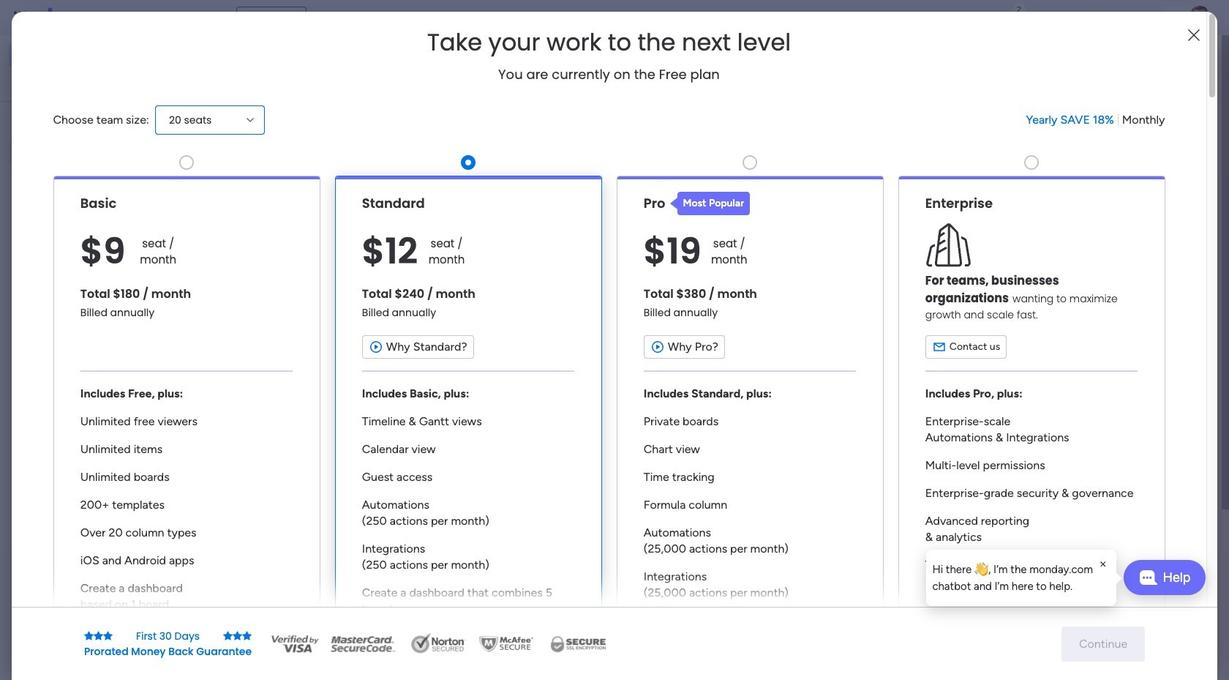 Task type: describe. For each thing, give the bounding box(es) containing it.
invite members image
[[1034, 10, 1049, 25]]

component image
[[723, 290, 737, 303]]

billing cycle selection group
[[1027, 112, 1166, 128]]

pro tier selected option
[[617, 176, 884, 661]]

enterprise tier selected option
[[899, 176, 1166, 661]]

check circle image
[[1010, 156, 1020, 167]]

ssl encrypted image
[[542, 633, 615, 655]]

4 star image from the left
[[233, 631, 242, 641]]

chat bot icon image
[[1140, 570, 1158, 585]]

mcafee secure image
[[477, 633, 536, 655]]

norton secured image
[[406, 633, 472, 655]]

basic tier selected option
[[53, 176, 320, 661]]

tier options list box
[[53, 149, 1166, 661]]



Task type: vqa. For each thing, say whether or not it's contained in the screenshot.
connect Image
no



Task type: locate. For each thing, give the bounding box(es) containing it.
2 horizontal spatial add to favorites image
[[913, 268, 928, 282]]

option
[[9, 44, 178, 67], [9, 69, 178, 92], [0, 173, 187, 176]]

0 vertical spatial terry turtle image
[[1189, 6, 1212, 29]]

1 vertical spatial option
[[9, 69, 178, 92]]

1 star image from the left
[[84, 631, 94, 641]]

mastercard secure code image
[[327, 633, 400, 655]]

close recently visited image
[[226, 119, 244, 137]]

list box
[[0, 171, 187, 521]]

getting started element
[[988, 534, 1208, 592]]

update feed image
[[1002, 10, 1017, 25]]

2 add to favorites image from the left
[[674, 268, 688, 282]]

2 element
[[374, 551, 391, 569]]

remove from favorites image
[[434, 447, 449, 462]]

star image
[[84, 631, 94, 641], [103, 631, 113, 641], [223, 631, 233, 641], [233, 631, 242, 641]]

0 vertical spatial option
[[9, 44, 178, 67]]

circle o image
[[1010, 175, 1020, 186]]

0 horizontal spatial add to favorites image
[[434, 268, 449, 282]]

help image
[[1135, 10, 1149, 25]]

see plans image
[[243, 10, 256, 26]]

0 horizontal spatial terry turtle image
[[261, 602, 290, 631]]

1 horizontal spatial terry turtle image
[[1189, 6, 1212, 29]]

verified by visa image
[[269, 633, 321, 655]]

terry turtle image
[[1189, 6, 1212, 29], [261, 602, 290, 631]]

1 vertical spatial terry turtle image
[[261, 602, 290, 631]]

2 image
[[1013, 1, 1026, 17]]

2 vertical spatial option
[[0, 173, 187, 176]]

standard tier selected option
[[335, 176, 602, 661]]

terry turtle image right help icon
[[1189, 6, 1212, 29]]

add to favorites image
[[434, 268, 449, 282], [674, 268, 688, 282], [913, 268, 928, 282]]

3 add to favorites image from the left
[[913, 268, 928, 282]]

1 add to favorites image from the left
[[434, 268, 449, 282]]

1 horizontal spatial star image
[[242, 631, 252, 641]]

help center element
[[988, 604, 1208, 662]]

search everything image
[[1103, 10, 1117, 25]]

select product image
[[13, 10, 28, 25]]

2 star image from the left
[[242, 631, 252, 641]]

monday marketplace image
[[1067, 10, 1081, 25]]

1 star image from the left
[[94, 631, 103, 641]]

1 horizontal spatial add to favorites image
[[674, 268, 688, 282]]

notifications image
[[970, 10, 985, 25]]

2 star image from the left
[[103, 631, 113, 641]]

section head inside pro tier selected option
[[670, 192, 751, 215]]

0 horizontal spatial star image
[[94, 631, 103, 641]]

3 star image from the left
[[223, 631, 233, 641]]

heading
[[427, 29, 792, 56]]

star image
[[94, 631, 103, 641], [242, 631, 252, 641]]

dialog
[[927, 550, 1117, 606]]

quick search results list box
[[226, 137, 953, 510]]

terry turtle image up verified by visa image
[[261, 602, 290, 631]]

section head
[[670, 192, 751, 215]]

templates image image
[[1002, 295, 1195, 396]]



